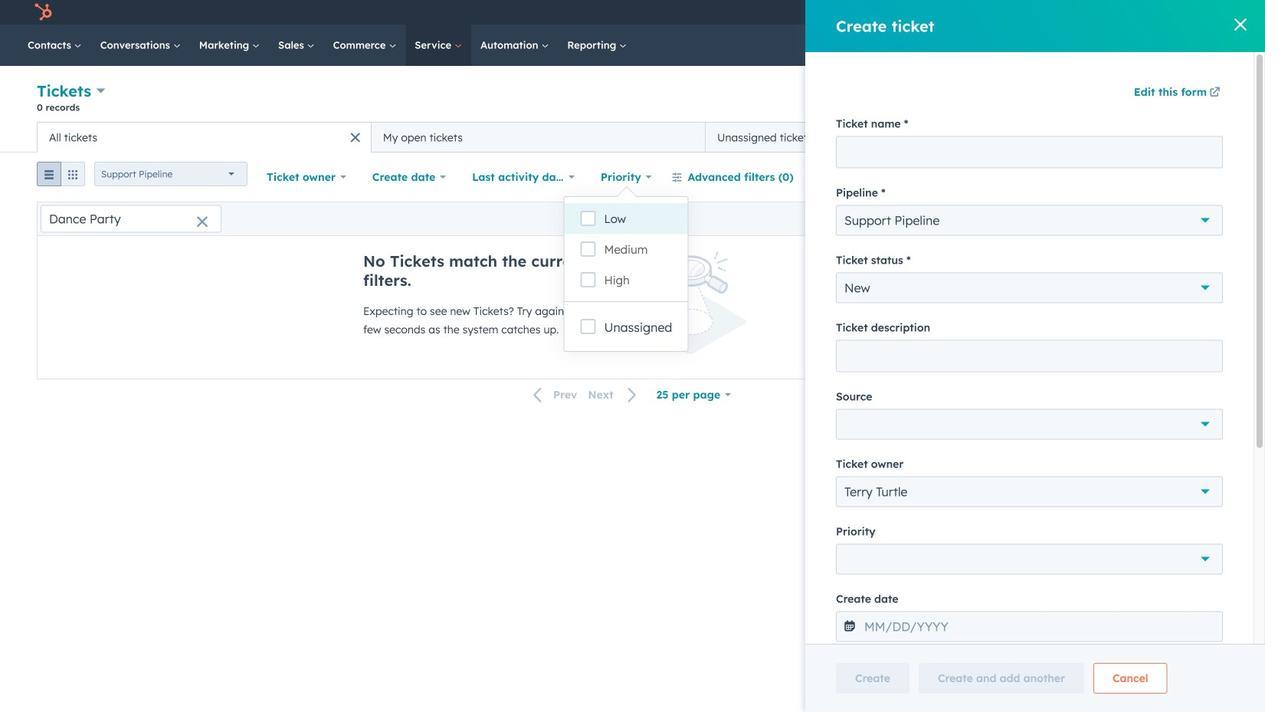 Task type: locate. For each thing, give the bounding box(es) containing it.
list box
[[565, 197, 688, 301]]

Search HubSpot search field
[[1050, 32, 1212, 58]]

terry turtle image
[[1135, 5, 1149, 19]]

banner
[[37, 80, 1229, 122]]

group
[[37, 162, 85, 192]]

menu
[[907, 0, 1247, 25]]



Task type: describe. For each thing, give the bounding box(es) containing it.
Search ID, name, or description search field
[[41, 205, 222, 233]]

marketplaces image
[[1019, 7, 1033, 21]]

pagination navigation
[[524, 385, 647, 405]]

clear input image
[[196, 217, 208, 229]]



Task type: vqa. For each thing, say whether or not it's contained in the screenshot.
list box
yes



